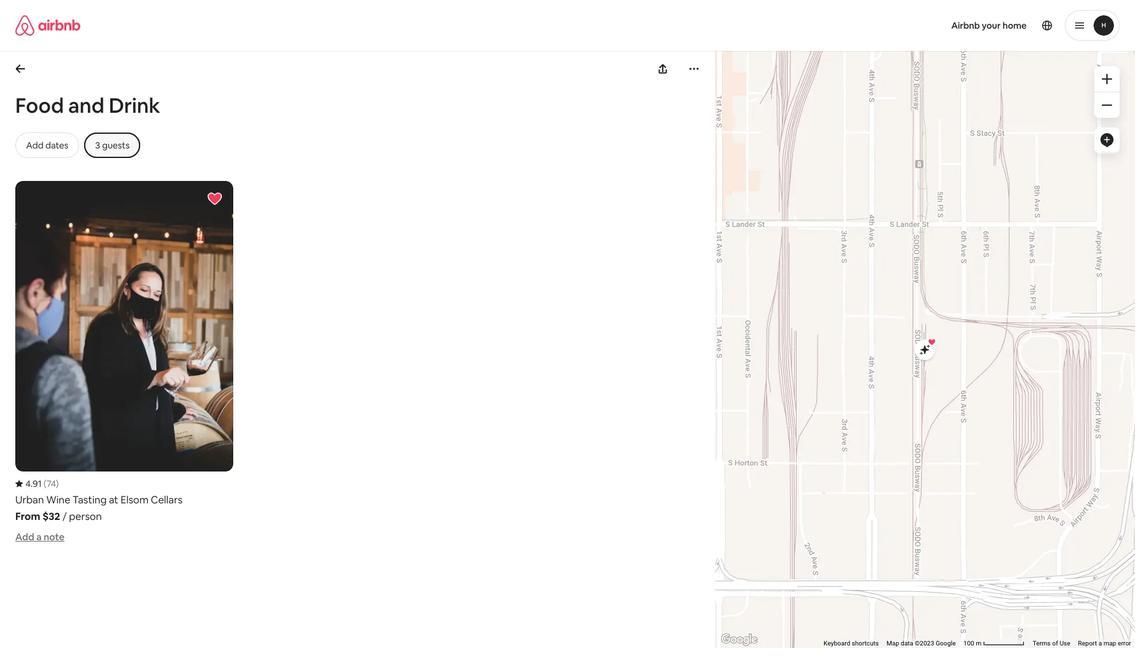 Task type: locate. For each thing, give the bounding box(es) containing it.
google map
including 0 saved stays. region
[[600, 42, 1136, 649]]

error
[[1119, 640, 1132, 647]]

rating 4.91 out of 5; 74 reviews image
[[15, 478, 59, 490]]

1 horizontal spatial a
[[1099, 640, 1103, 647]]

3
[[95, 140, 100, 151]]

0 vertical spatial a
[[36, 531, 42, 543]]

1 vertical spatial a
[[1099, 640, 1103, 647]]

keyboard shortcuts button
[[824, 640, 880, 649]]

a left map
[[1099, 640, 1103, 647]]

zoom out image
[[1103, 100, 1113, 110]]

100 m button
[[960, 640, 1030, 649]]

map
[[1104, 640, 1117, 647]]

guests
[[102, 140, 130, 151]]

add dates button
[[15, 133, 79, 158]]

a left note
[[36, 531, 42, 543]]

0 horizontal spatial a
[[36, 531, 42, 543]]

1 vertical spatial add
[[15, 531, 34, 543]]

add a note button
[[15, 531, 65, 543]]

add for add a note
[[15, 531, 34, 543]]

food
[[15, 92, 64, 119]]

3 guests
[[95, 140, 130, 151]]

a
[[36, 531, 42, 543], [1099, 640, 1103, 647]]

profile element
[[583, 0, 1121, 51]]

from
[[15, 510, 40, 524]]

person
[[69, 510, 102, 524]]

and
[[68, 92, 105, 119]]

100 m
[[964, 640, 984, 647]]

m
[[977, 640, 982, 647]]

74
[[46, 478, 56, 490]]

terms of use
[[1034, 640, 1071, 647]]

add inside dropdown button
[[26, 140, 43, 151]]

airbnb
[[952, 20, 981, 31]]

map
[[887, 640, 900, 647]]

/
[[62, 510, 67, 524]]

report
[[1079, 640, 1098, 647]]

keyboard shortcuts
[[824, 640, 880, 647]]

0 vertical spatial add
[[26, 140, 43, 151]]

add down from
[[15, 531, 34, 543]]

airbnb your home
[[952, 20, 1028, 31]]

add left dates
[[26, 140, 43, 151]]

add
[[26, 140, 43, 151], [15, 531, 34, 543]]

unsave this experience image
[[207, 191, 223, 207]]

google image
[[719, 632, 761, 649]]



Task type: vqa. For each thing, say whether or not it's contained in the screenshot.
the rightmost the rules
no



Task type: describe. For each thing, give the bounding box(es) containing it.
terms
[[1034, 640, 1051, 647]]

your
[[983, 20, 1002, 31]]

urban wine tasting at elsom cellars group
[[15, 181, 233, 524]]

add dates
[[26, 140, 68, 151]]

zoom in image
[[1103, 74, 1113, 84]]

use
[[1060, 640, 1071, 647]]

dates
[[45, 140, 68, 151]]

google
[[936, 640, 957, 647]]

100
[[964, 640, 975, 647]]

)
[[56, 478, 59, 490]]

shortcuts
[[852, 640, 880, 647]]

terms of use link
[[1034, 640, 1071, 647]]

a for report
[[1099, 640, 1103, 647]]

of
[[1053, 640, 1059, 647]]

add for add dates
[[26, 140, 43, 151]]

drink
[[109, 92, 160, 119]]

$32
[[43, 510, 60, 524]]

add a note
[[15, 531, 65, 543]]

4.91 ( 74 )
[[26, 478, 59, 490]]

note
[[44, 531, 65, 543]]

home
[[1003, 20, 1028, 31]]

from $32 / person
[[15, 510, 102, 524]]

map data ©2023 google
[[887, 640, 957, 647]]

report a map error link
[[1079, 640, 1132, 647]]

a for add
[[36, 531, 42, 543]]

airbnb your home link
[[944, 12, 1035, 39]]

add a place to the map image
[[1100, 133, 1116, 148]]

©2023
[[916, 640, 935, 647]]

3 guests button
[[84, 133, 141, 158]]

data
[[901, 640, 914, 647]]

report a map error
[[1079, 640, 1132, 647]]

4.91
[[26, 478, 42, 490]]

food and drink
[[15, 92, 160, 119]]

(
[[44, 478, 46, 490]]

keyboard
[[824, 640, 851, 647]]



